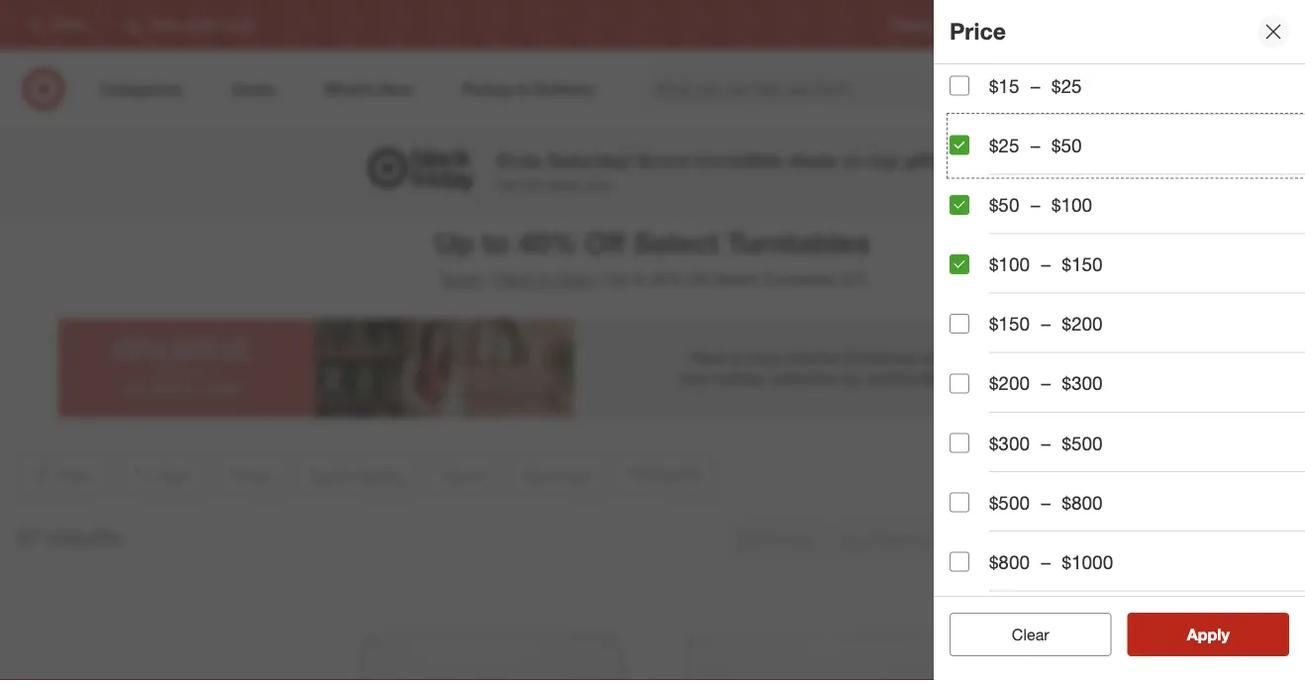 Task type: locate. For each thing, give the bounding box(es) containing it.
1 vertical spatial off
[[688, 270, 709, 289]]

1 vertical spatial $50
[[989, 193, 1019, 216]]

$150 right $150  –  $200 option
[[989, 312, 1030, 335]]

$200 right "$200  –  $300" checkbox
[[989, 372, 1030, 394]]

shop
[[556, 270, 594, 289]]

1 horizontal spatial up
[[607, 270, 628, 289]]

0 vertical spatial $200
[[1062, 312, 1103, 335]]

1 / from the left
[[486, 270, 491, 289]]

0 horizontal spatial $25
[[989, 133, 1019, 156]]

/ right shop
[[598, 270, 603, 289]]

advertisement region
[[58, 319, 1247, 418]]

$50 right $50  –  $100 checkbox
[[989, 193, 1019, 216]]

$150  –  $200 checkbox
[[950, 314, 969, 333]]

$200 up $200  –  $300
[[1062, 312, 1103, 335]]

$50  –  $100
[[989, 193, 1092, 216]]

up
[[435, 225, 474, 260], [607, 270, 628, 289]]

$15
[[989, 74, 1019, 97]]

0 vertical spatial $100
[[1052, 193, 1092, 216]]

0 vertical spatial up
[[435, 225, 474, 260]]

47 results
[[16, 523, 121, 551]]

1 vertical spatial up
[[607, 270, 628, 289]]

select
[[634, 225, 719, 260], [713, 270, 758, 289]]

$300
[[1062, 372, 1103, 394], [989, 431, 1030, 454]]

up right shop
[[607, 270, 628, 289]]

0 horizontal spatial to
[[482, 225, 510, 260]]

1 horizontal spatial off
[[688, 270, 709, 289]]

1 vertical spatial $150
[[989, 312, 1030, 335]]

40%
[[517, 225, 577, 260], [651, 270, 683, 289]]

$25
[[1052, 74, 1082, 97], [989, 133, 1019, 156]]

/ left 'ways'
[[486, 270, 491, 289]]

40% up ways to shop link
[[517, 225, 577, 260]]

$100 right '$100  –  $150' option
[[989, 252, 1030, 275]]

up up target
[[435, 225, 474, 260]]

1 horizontal spatial $50
[[1052, 133, 1082, 156]]

$300  –  $500 checkbox
[[950, 433, 969, 452]]

deals left on
[[788, 148, 836, 171]]

0 vertical spatial turntables
[[727, 225, 870, 260]]

registry link
[[892, 16, 936, 33]]

0 vertical spatial 40%
[[517, 225, 577, 260]]

now.
[[584, 176, 612, 193]]

2 / from the left
[[598, 270, 603, 289]]

the
[[523, 176, 543, 193]]

$150
[[1062, 252, 1103, 275], [989, 312, 1030, 335]]

ends saturday! score incredible deals on top gifts get the deals now.
[[497, 148, 944, 193]]

What can we help you find? suggestions appear below search field
[[643, 67, 1055, 111]]

$50 down search button
[[1052, 133, 1082, 156]]

0 horizontal spatial $100
[[989, 252, 1030, 275]]

1 vertical spatial deals
[[547, 176, 580, 193]]

$500  –  $800 checkbox
[[950, 492, 969, 512]]

clear button
[[950, 613, 1111, 656]]

1 horizontal spatial $300
[[1062, 372, 1103, 394]]

$800
[[1062, 491, 1103, 513], [989, 550, 1030, 573]]

1 vertical spatial $500
[[989, 491, 1030, 513]]

deals right the
[[547, 176, 580, 193]]

0 horizontal spatial $300
[[989, 431, 1030, 454]]

1 vertical spatial turntables
[[762, 270, 835, 289]]

registry
[[892, 17, 936, 32]]

turntables left (47)
[[762, 270, 835, 289]]

0 vertical spatial select
[[634, 225, 719, 260]]

ends
[[497, 148, 542, 171]]

0 horizontal spatial /
[[486, 270, 491, 289]]

turntables
[[727, 225, 870, 260], [762, 270, 835, 289]]

$25 right $15
[[1052, 74, 1082, 97]]

0 horizontal spatial $500
[[989, 491, 1030, 513]]

$1000
[[1062, 550, 1113, 573]]

$500  –  $800
[[989, 491, 1103, 513]]

search button
[[1041, 67, 1088, 115]]

to up 'ways'
[[482, 225, 510, 260]]

$500 down $200  –  $300
[[1062, 431, 1103, 454]]

$300 down "$150  –  $200" at the right of page
[[1062, 372, 1103, 394]]

1 vertical spatial $300
[[989, 431, 1030, 454]]

0 vertical spatial off
[[585, 225, 626, 260]]

1 vertical spatial $800
[[989, 550, 1030, 573]]

stores
[[1259, 17, 1293, 32]]

to left shop
[[538, 270, 552, 289]]

0 horizontal spatial 40%
[[517, 225, 577, 260]]

1 horizontal spatial $500
[[1062, 431, 1103, 454]]

ways
[[495, 270, 533, 289]]

1 horizontal spatial 40%
[[651, 270, 683, 289]]

$150 up "$150  –  $200" at the right of page
[[1062, 252, 1103, 275]]

target link
[[439, 270, 482, 289]]

0 vertical spatial deals
[[788, 148, 836, 171]]

0 vertical spatial $800
[[1062, 491, 1103, 513]]

1 vertical spatial $200
[[989, 372, 1030, 394]]

$100 up $100  –  $150
[[1052, 193, 1092, 216]]

0 horizontal spatial up
[[435, 225, 474, 260]]

ad
[[1009, 17, 1024, 32]]

turntables up (47)
[[727, 225, 870, 260]]

to right shop
[[632, 270, 646, 289]]

40% up 'advertisement' region
[[651, 270, 683, 289]]

$500 right $500  –  $800 option
[[989, 491, 1030, 513]]

0 vertical spatial $150
[[1062, 252, 1103, 275]]

0 vertical spatial $300
[[1062, 372, 1103, 394]]

deals
[[788, 148, 836, 171], [547, 176, 580, 193]]

$25 right $25  –  $50 checkbox
[[989, 133, 1019, 156]]

$800 up $1000
[[1062, 491, 1103, 513]]

0 horizontal spatial $50
[[989, 193, 1019, 216]]

0 horizontal spatial $800
[[989, 550, 1030, 573]]

0 vertical spatial $50
[[1052, 133, 1082, 156]]

1 horizontal spatial to
[[538, 270, 552, 289]]

$300 right $300  –  $500 'checkbox'
[[989, 431, 1030, 454]]

$200
[[1062, 312, 1103, 335], [989, 372, 1030, 394]]

find
[[1233, 17, 1256, 32]]

1 vertical spatial 40%
[[651, 270, 683, 289]]

1 horizontal spatial /
[[598, 270, 603, 289]]

$100
[[1052, 193, 1092, 216], [989, 252, 1030, 275]]

score
[[638, 148, 690, 171]]

$50
[[1052, 133, 1082, 156], [989, 193, 1019, 216]]

1 horizontal spatial $800
[[1062, 491, 1103, 513]]

0 vertical spatial $25
[[1052, 74, 1082, 97]]

1 vertical spatial $25
[[989, 133, 1019, 156]]

$800 right $800  –  $1000 option on the bottom of page
[[989, 550, 1030, 573]]

to
[[482, 225, 510, 260], [538, 270, 552, 289], [632, 270, 646, 289]]

search
[[1041, 81, 1088, 101]]

1 horizontal spatial $150
[[1062, 252, 1103, 275]]

price dialog
[[934, 0, 1305, 680]]

$25  –  $50
[[989, 133, 1082, 156]]

0 vertical spatial $500
[[1062, 431, 1103, 454]]

/
[[486, 270, 491, 289], [598, 270, 603, 289]]

1 vertical spatial $100
[[989, 252, 1030, 275]]

$500
[[1062, 431, 1103, 454], [989, 491, 1030, 513]]

off
[[585, 225, 626, 260], [688, 270, 709, 289]]



Task type: vqa. For each thing, say whether or not it's contained in the screenshot.
the results
yes



Task type: describe. For each thing, give the bounding box(es) containing it.
1 horizontal spatial $200
[[1062, 312, 1103, 335]]

47
[[16, 523, 41, 551]]

$100  –  $150
[[989, 252, 1103, 275]]

price
[[950, 17, 1006, 45]]

find stores link
[[1233, 16, 1293, 33]]

get
[[497, 176, 520, 193]]

find stores
[[1233, 17, 1293, 32]]

up to 40% off select turntables target / ways to shop / up to 40% off select turntables (47)
[[435, 225, 870, 289]]

(47)
[[840, 270, 866, 289]]

top
[[869, 148, 899, 171]]

$25  –  $50 checkbox
[[950, 135, 969, 155]]

results
[[47, 523, 121, 551]]

$800  –  $1000 checkbox
[[950, 552, 969, 572]]

1 horizontal spatial deals
[[788, 148, 836, 171]]

2 horizontal spatial to
[[632, 270, 646, 289]]

1 horizontal spatial $100
[[1052, 193, 1092, 216]]

1 horizontal spatial $25
[[1052, 74, 1082, 97]]

$15  –  $25 checkbox
[[950, 75, 969, 95]]

clear
[[1012, 625, 1049, 644]]

apply
[[1187, 625, 1229, 644]]

$800  –  $1000
[[989, 550, 1113, 573]]

incredible
[[695, 148, 783, 171]]

0 horizontal spatial off
[[585, 225, 626, 260]]

$100  –  $150 checkbox
[[950, 254, 969, 274]]

gifts
[[904, 148, 944, 171]]

$15  –  $25
[[989, 74, 1082, 97]]

sponsored
[[1188, 419, 1247, 434]]

weekly ad
[[968, 17, 1024, 32]]

on
[[842, 148, 864, 171]]

$150  –  $200
[[989, 312, 1103, 335]]

0 horizontal spatial $150
[[989, 312, 1030, 335]]

weekly ad link
[[968, 16, 1024, 33]]

saturday!
[[547, 148, 632, 171]]

weekly
[[968, 17, 1006, 32]]

ways to shop link
[[495, 270, 594, 289]]

target
[[439, 270, 482, 289]]

0 horizontal spatial deals
[[547, 176, 580, 193]]

$200  –  $300
[[989, 372, 1103, 394]]

$300  –  $500
[[989, 431, 1103, 454]]

0 horizontal spatial $200
[[989, 372, 1030, 394]]

$50  –  $100 checkbox
[[950, 194, 969, 214]]

apply button
[[1127, 613, 1289, 656]]

1 vertical spatial select
[[713, 270, 758, 289]]

$200  –  $300 checkbox
[[950, 373, 969, 393]]



